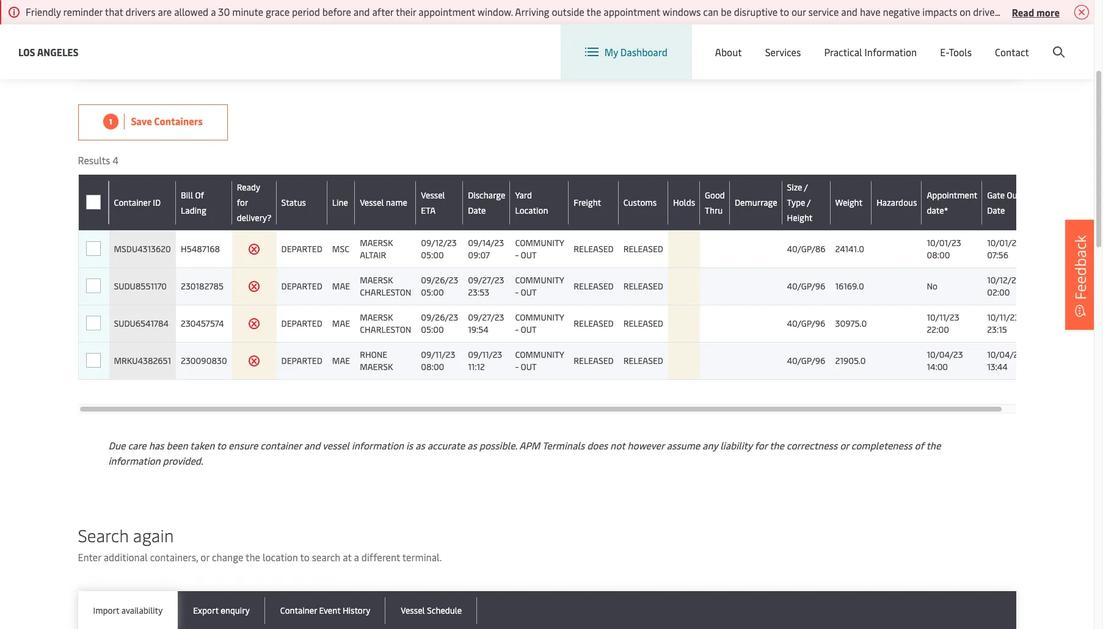Task type: vqa. For each thing, say whether or not it's contained in the screenshot.
10/01/23 for 08:00
yes



Task type: locate. For each thing, give the bounding box(es) containing it.
1 vertical spatial 09/26/23
[[421, 312, 459, 323]]

2 09/11/23 from the left
[[468, 349, 503, 361]]

the
[[587, 5, 602, 18], [770, 439, 785, 452], [927, 439, 942, 452], [246, 551, 260, 564]]

maersk for 09/27/23 19:54
[[360, 312, 393, 323]]

19:54
[[468, 324, 489, 336]]

1 horizontal spatial drivers
[[974, 5, 1004, 18]]

assume
[[667, 439, 701, 452]]

demurrage
[[735, 197, 778, 208]]

1 horizontal spatial 10/11/23
[[988, 312, 1020, 323]]

3 out from the top
[[521, 324, 537, 336]]

to right taken
[[217, 439, 226, 452]]

a left 30
[[211, 5, 216, 18]]

2 community from the top
[[516, 274, 564, 286]]

location
[[782, 35, 820, 49], [516, 204, 549, 216]]

1 horizontal spatial container
[[280, 605, 317, 617]]

2 community - out from the top
[[516, 274, 564, 298]]

1 not ready image from the top
[[248, 243, 260, 255]]

1 horizontal spatial 10/01/23
[[988, 237, 1022, 249]]

3 maersk from the top
[[360, 312, 393, 323]]

1 maersk charleston from the top
[[360, 274, 412, 298]]

14:00
[[928, 361, 949, 373]]

09/11/23 up 11:12
[[468, 349, 503, 361]]

230457574
[[181, 318, 224, 329]]

0 vertical spatial to
[[780, 5, 790, 18]]

impacts
[[923, 5, 958, 18]]

3 mae from the top
[[332, 355, 350, 367]]

1 vertical spatial 09/27/23
[[468, 312, 505, 323]]

05:00 inside 09/12/23 05:00
[[421, 249, 444, 261]]

on left the time.
[[1054, 5, 1065, 18]]

2 vertical spatial 05:00
[[421, 324, 444, 336]]

maersk
[[360, 237, 393, 249], [360, 274, 393, 286], [360, 312, 393, 323], [360, 361, 393, 373]]

40/gp/96 down 40/gp/86
[[788, 281, 826, 292]]

10/11/23 up 23:15
[[988, 312, 1020, 323]]

1 horizontal spatial 08:00
[[928, 249, 951, 261]]

2 40/gp/96 from the top
[[788, 318, 826, 329]]

1 40/gp/96 from the top
[[788, 281, 826, 292]]

availability
[[121, 605, 163, 617]]

1 vertical spatial 08:00
[[421, 361, 445, 373]]

not ready image
[[248, 243, 260, 255], [248, 318, 260, 330], [248, 355, 260, 367]]

drivers left the are
[[126, 5, 156, 18]]

however
[[628, 439, 665, 452]]

10/04/23 up "13:44"
[[988, 349, 1024, 361]]

vessel left name on the left of page
[[360, 197, 384, 208]]

09/27/23 19:54
[[468, 312, 505, 336]]

read
[[1013, 5, 1035, 19]]

out right 09/14/23 09:07
[[521, 249, 537, 261]]

1 date from the left
[[468, 204, 486, 216]]

1 05:00 from the top
[[421, 249, 444, 261]]

community - out for 09/27/23 23:53
[[516, 274, 564, 298]]

2 as from the left
[[468, 439, 477, 452]]

3 departed from the top
[[281, 318, 323, 329]]

/ right login
[[999, 36, 1003, 49]]

0 horizontal spatial container
[[114, 197, 151, 208]]

or right correctness
[[841, 439, 850, 452]]

0 vertical spatial /
[[999, 36, 1003, 49]]

community right 09/27/23 23:53
[[516, 274, 564, 286]]

or
[[841, 439, 850, 452], [201, 551, 210, 564]]

a
[[211, 5, 216, 18], [354, 551, 359, 564]]

completeness
[[852, 439, 913, 452]]

vessel inside button
[[401, 605, 425, 617]]

on right impacts
[[960, 5, 971, 18]]

07:56
[[988, 249, 1009, 261]]

drivers left who
[[974, 5, 1004, 18]]

maersk up altair
[[360, 237, 393, 249]]

2 10/04/23 from the left
[[988, 349, 1024, 361]]

3 40/gp/96 from the top
[[788, 355, 826, 367]]

0 vertical spatial for
[[237, 197, 248, 208]]

09/11/23
[[421, 349, 456, 361], [468, 349, 503, 361]]

community - out for 09/11/23 11:12
[[516, 349, 564, 373]]

departed for h5487168
[[281, 243, 323, 255]]

1 09/26/23 from the top
[[421, 274, 459, 286]]

community - out
[[516, 237, 564, 261], [516, 274, 564, 298], [516, 312, 564, 336], [516, 349, 564, 373]]

0 horizontal spatial 10/11/23
[[928, 312, 960, 323]]

maersk charleston for 23:53
[[360, 274, 412, 298]]

not ready image for 230090830
[[248, 355, 260, 367]]

09/26/23 05:00 down 09/12/23 05:00
[[421, 274, 459, 298]]

1 horizontal spatial on
[[1054, 5, 1065, 18]]

10/01/23 07:56
[[988, 237, 1022, 261]]

menu
[[890, 36, 915, 49]]

1 vertical spatial location
[[516, 204, 549, 216]]

09/27/23 up 23:53
[[468, 274, 505, 286]]

1 vertical spatial container
[[280, 605, 317, 617]]

09/27/23 for 19:54
[[468, 312, 505, 323]]

1 maersk from the top
[[360, 237, 393, 249]]

my dashboard button
[[585, 24, 668, 79]]

maersk down altair
[[360, 274, 393, 286]]

schedule
[[427, 605, 462, 617]]

2 out from the top
[[521, 287, 537, 298]]

information left is
[[352, 439, 404, 452]]

does
[[588, 439, 608, 452]]

delivery?
[[237, 212, 272, 224]]

1 vertical spatial maersk charleston
[[360, 312, 412, 336]]

09/27/23
[[468, 274, 505, 286], [468, 312, 505, 323]]

e-tools
[[941, 45, 972, 59]]

of
[[915, 439, 925, 452]]

0 horizontal spatial appointment
[[419, 5, 476, 18]]

and left after
[[354, 5, 370, 18]]

community for 09/11/23 11:12
[[516, 349, 564, 361]]

been
[[167, 439, 188, 452]]

0 vertical spatial container
[[114, 197, 151, 208]]

08:00 up the no
[[928, 249, 951, 261]]

community for 09/14/23 09:07
[[516, 237, 564, 249]]

maersk altair
[[360, 237, 393, 261]]

None checkbox
[[86, 195, 101, 210], [86, 242, 101, 257], [86, 195, 101, 210], [86, 242, 101, 257]]

05:00 up the 09/11/23 08:00
[[421, 324, 444, 336]]

0 vertical spatial maersk charleston
[[360, 274, 412, 298]]

05:00 down 09/12/23
[[421, 249, 444, 261]]

0 horizontal spatial for
[[237, 197, 248, 208]]

1 vertical spatial for
[[755, 439, 768, 452]]

vessel for vessel schedule
[[401, 605, 425, 617]]

08:00
[[928, 249, 951, 261], [421, 361, 445, 373]]

0 horizontal spatial to
[[217, 439, 226, 452]]

2 - from the top
[[516, 287, 519, 298]]

charleston down altair
[[360, 287, 412, 298]]

their
[[396, 5, 417, 18]]

09/26/23 up the 09/11/23 08:00
[[421, 312, 459, 323]]

09/11/23 left 09/11/23 11:12
[[421, 349, 456, 361]]

2 vertical spatial mae
[[332, 355, 350, 367]]

to inside "search again enter additional containers, or change the location to search at a different terminal."
[[300, 551, 310, 564]]

departed for 230457574
[[281, 318, 323, 329]]

out right 09/27/23 23:53
[[521, 287, 537, 298]]

08:00 inside the 10/01/23 08:00
[[928, 249, 951, 261]]

/ right size
[[805, 182, 808, 193]]

1 horizontal spatial and
[[354, 5, 370, 18]]

vessel schedule button
[[386, 592, 478, 630]]

2 charleston from the top
[[360, 324, 412, 336]]

vessel left schedule
[[401, 605, 425, 617]]

1 vertical spatial /
[[805, 182, 808, 193]]

1 vertical spatial 09/26/23 05:00
[[421, 312, 459, 336]]

information down care
[[108, 454, 161, 468]]

1 departed from the top
[[281, 243, 323, 255]]

search
[[312, 551, 341, 564]]

1 vertical spatial mae
[[332, 318, 350, 329]]

- right 09/14/23 09:07
[[516, 249, 519, 261]]

for down 'ready'
[[237, 197, 248, 208]]

community right 09/11/23 11:12
[[516, 349, 564, 361]]

23:15
[[988, 324, 1008, 336]]

community - out right 09/27/23 19:54
[[516, 312, 564, 336]]

community right 09/27/23 19:54
[[516, 312, 564, 323]]

2 09/26/23 05:00 from the top
[[421, 312, 459, 336]]

0 horizontal spatial 09/11/23
[[421, 349, 456, 361]]

location down yard
[[516, 204, 549, 216]]

22:00
[[928, 324, 950, 336]]

to left the our at the top right
[[780, 5, 790, 18]]

los angeles
[[18, 45, 79, 58]]

09/26/23 down 09/12/23 05:00
[[421, 274, 459, 286]]

4 out from the top
[[521, 361, 537, 373]]

0 horizontal spatial a
[[211, 5, 216, 18]]

history
[[343, 605, 371, 617]]

1 vertical spatial 40/gp/96
[[788, 318, 826, 329]]

out
[[521, 249, 537, 261], [521, 287, 537, 298], [521, 324, 537, 336], [521, 361, 537, 373]]

0 vertical spatial location
[[782, 35, 820, 49]]

10/01/23 for 07:56
[[988, 237, 1022, 249]]

10/04/23 for 13:44
[[988, 349, 1024, 361]]

vessel
[[323, 439, 350, 452]]

change
[[212, 551, 244, 564]]

40/gp/96 left 21905.0
[[788, 355, 826, 367]]

minute
[[232, 5, 264, 18]]

eta
[[421, 204, 436, 216]]

out for 09/27/23 19:54
[[521, 324, 537, 336]]

disruptive
[[735, 5, 778, 18]]

0 vertical spatial 09/26/23
[[421, 274, 459, 286]]

maersk for 09/27/23 23:53
[[360, 274, 393, 286]]

1 vertical spatial a
[[354, 551, 359, 564]]

09/27/23 up the 19:54
[[468, 312, 505, 323]]

community - out right 09/27/23 23:53
[[516, 274, 564, 298]]

- right 09/27/23 23:53
[[516, 287, 519, 298]]

to left search
[[300, 551, 310, 564]]

- right 09/27/23 19:54
[[516, 324, 519, 336]]

1 horizontal spatial for
[[755, 439, 768, 452]]

10/12/23
[[988, 274, 1022, 286]]

for right liability
[[755, 439, 768, 452]]

1 horizontal spatial or
[[841, 439, 850, 452]]

1 horizontal spatial appointment
[[604, 5, 661, 18]]

the inside "search again enter additional containers, or change the location to search at a different terminal."
[[246, 551, 260, 564]]

switch location
[[751, 35, 820, 49]]

1 vertical spatial to
[[217, 439, 226, 452]]

mae for 230457574
[[332, 318, 350, 329]]

as
[[416, 439, 425, 452], [468, 439, 477, 452]]

1 vertical spatial charleston
[[360, 324, 412, 336]]

date inside discharge date
[[468, 204, 486, 216]]

- for 09/27/23 23:53
[[516, 287, 519, 298]]

0 horizontal spatial date
[[468, 204, 486, 216]]

type
[[788, 197, 806, 208]]

friendly reminder that drivers are allowed a 30 minute grace period before and after their appointment window. arriving outside the appointment windows can be disruptive to our service and have negative impacts on drivers who arrive on time. dri
[[26, 5, 1104, 18]]

after
[[372, 5, 394, 18]]

40/gp/96 for 30975.0
[[788, 318, 826, 329]]

community down yard location
[[516, 237, 564, 249]]

0 vertical spatial 09/27/23
[[468, 274, 505, 286]]

a right at
[[354, 551, 359, 564]]

0 horizontal spatial drivers
[[126, 5, 156, 18]]

4 departed from the top
[[281, 355, 323, 367]]

3 community from the top
[[516, 312, 564, 323]]

2 09/27/23 from the top
[[468, 312, 505, 323]]

0 vertical spatial a
[[211, 5, 216, 18]]

3 not ready image from the top
[[248, 355, 260, 367]]

good
[[705, 189, 725, 201]]

2 vertical spatial 40/gp/96
[[788, 355, 826, 367]]

4 community from the top
[[516, 349, 564, 361]]

1 community from the top
[[516, 237, 564, 249]]

correctness
[[787, 439, 838, 452]]

community for 09/27/23 19:54
[[516, 312, 564, 323]]

2 05:00 from the top
[[421, 287, 444, 298]]

container left event
[[280, 605, 317, 617]]

2 vertical spatial not ready image
[[248, 355, 260, 367]]

1 vertical spatial or
[[201, 551, 210, 564]]

1 09/11/23 from the left
[[421, 349, 456, 361]]

maersk charleston up 'rhone'
[[360, 312, 412, 336]]

as right accurate
[[468, 439, 477, 452]]

login / create account
[[973, 36, 1072, 49]]

0 horizontal spatial and
[[304, 439, 321, 452]]

to inside due care has been taken to ensure container and vessel information is as accurate as possible. apm terminals does not however assume any liability for the correctness or completeness of the information provided.
[[217, 439, 226, 452]]

0 horizontal spatial 10/01/23
[[928, 237, 962, 249]]

1 mae from the top
[[332, 281, 350, 292]]

09/26/23 for 09/27/23 19:54
[[421, 312, 459, 323]]

community - out down yard location
[[516, 237, 564, 261]]

weight
[[836, 197, 863, 208]]

tab list containing import availability
[[78, 592, 1017, 630]]

location for yard
[[516, 204, 549, 216]]

2 maersk from the top
[[360, 274, 393, 286]]

not ready image down not ready image
[[248, 318, 260, 330]]

holds
[[674, 197, 696, 208]]

yard
[[516, 189, 532, 201]]

0 horizontal spatial 10/04/23
[[928, 349, 964, 361]]

10/01/23 down "date*"
[[928, 237, 962, 249]]

10/01/23 up "07:56"
[[988, 237, 1022, 249]]

4 - from the top
[[516, 361, 519, 373]]

1 10/11/23 from the left
[[928, 312, 960, 323]]

taken
[[190, 439, 215, 452]]

10/11/23 up the 22:00
[[928, 312, 960, 323]]

our
[[792, 5, 807, 18]]

the right change
[[246, 551, 260, 564]]

container for container id
[[114, 197, 151, 208]]

switch
[[751, 35, 780, 49]]

grace
[[266, 5, 290, 18]]

location down the our at the top right
[[782, 35, 820, 49]]

2 maersk charleston from the top
[[360, 312, 412, 336]]

13:44
[[988, 361, 1008, 373]]

is
[[406, 439, 413, 452]]

10/11/23 for 23:15
[[988, 312, 1020, 323]]

10/11/23 for 22:00
[[928, 312, 960, 323]]

1 out from the top
[[521, 249, 537, 261]]

1 horizontal spatial date
[[988, 204, 1006, 216]]

container id
[[114, 197, 161, 208]]

4 maersk from the top
[[360, 361, 393, 373]]

or inside due care has been taken to ensure container and vessel information is as accurate as possible. apm terminals does not however assume any liability for the correctness or completeness of the information provided.
[[841, 439, 850, 452]]

out right 09/11/23 11:12
[[521, 361, 537, 373]]

1 charleston from the top
[[360, 287, 412, 298]]

0 vertical spatial 08:00
[[928, 249, 951, 261]]

1 horizontal spatial 09/11/23
[[468, 349, 503, 361]]

and left vessel
[[304, 439, 321, 452]]

1 vertical spatial information
[[108, 454, 161, 468]]

2 10/01/23 from the left
[[988, 237, 1022, 249]]

0 vertical spatial 09/26/23 05:00
[[421, 274, 459, 298]]

0 vertical spatial charleston
[[360, 287, 412, 298]]

0 horizontal spatial 08:00
[[421, 361, 445, 373]]

0 horizontal spatial location
[[516, 204, 549, 216]]

service
[[809, 5, 839, 18]]

1 09/26/23 05:00 from the top
[[421, 274, 459, 298]]

2 vertical spatial to
[[300, 551, 310, 564]]

have
[[861, 5, 881, 18]]

has
[[149, 439, 164, 452]]

1 - from the top
[[516, 249, 519, 261]]

maersk down 'rhone'
[[360, 361, 393, 373]]

0 vertical spatial 40/gp/96
[[788, 281, 826, 292]]

1 09/27/23 from the top
[[468, 274, 505, 286]]

1 horizontal spatial location
[[782, 35, 820, 49]]

40/gp/96 left 30975.0
[[788, 318, 826, 329]]

not ready image right 230090830
[[248, 355, 260, 367]]

mae for 230182785
[[332, 281, 350, 292]]

and left have
[[842, 5, 858, 18]]

08:00 inside the 09/11/23 08:00
[[421, 361, 445, 373]]

charleston up 'rhone'
[[360, 324, 412, 336]]

2 on from the left
[[1054, 5, 1065, 18]]

0 vertical spatial or
[[841, 439, 850, 452]]

08:00 left 11:12
[[421, 361, 445, 373]]

- right 09/11/23 11:12
[[516, 361, 519, 373]]

maersk charleston down altair
[[360, 274, 412, 298]]

1 10/01/23 from the left
[[928, 237, 962, 249]]

2 not ready image from the top
[[248, 318, 260, 330]]

1 community - out from the top
[[516, 237, 564, 261]]

containers,
[[150, 551, 198, 564]]

community - out right 09/11/23 11:12
[[516, 349, 564, 373]]

0 vertical spatial 05:00
[[421, 249, 444, 261]]

1 horizontal spatial information
[[352, 439, 404, 452]]

2 10/11/23 from the left
[[988, 312, 1020, 323]]

1 horizontal spatial as
[[468, 439, 477, 452]]

container left id
[[114, 197, 151, 208]]

at
[[343, 551, 352, 564]]

container inside button
[[280, 605, 317, 617]]

1 10/04/23 from the left
[[928, 349, 964, 361]]

and inside due care has been taken to ensure container and vessel information is as accurate as possible. apm terminals does not however assume any liability for the correctness or completeness of the information provided.
[[304, 439, 321, 452]]

date down the discharge
[[468, 204, 486, 216]]

0 horizontal spatial information
[[108, 454, 161, 468]]

charleston
[[360, 287, 412, 298], [360, 324, 412, 336]]

yard location
[[516, 189, 549, 216]]

location
[[263, 551, 298, 564]]

1 vertical spatial 05:00
[[421, 287, 444, 298]]

None checkbox
[[86, 195, 101, 210], [86, 241, 101, 256], [86, 279, 101, 293], [86, 279, 101, 294], [86, 316, 101, 331], [86, 317, 101, 331], [86, 353, 101, 368], [86, 354, 101, 369], [86, 195, 101, 210], [86, 241, 101, 256], [86, 279, 101, 293], [86, 279, 101, 294], [86, 316, 101, 331], [86, 317, 101, 331], [86, 353, 101, 368], [86, 354, 101, 369]]

3 05:00 from the top
[[421, 324, 444, 336]]

los angeles link
[[18, 44, 79, 60]]

no
[[928, 281, 938, 292]]

tab list
[[78, 592, 1017, 630]]

appointment right their
[[419, 5, 476, 18]]

switch location button
[[731, 35, 820, 49]]

freight
[[574, 197, 602, 208]]

feedback button
[[1066, 220, 1097, 330]]

/ right type
[[808, 197, 811, 208]]

1 horizontal spatial 10/04/23
[[988, 349, 1024, 361]]

date down gate
[[988, 204, 1006, 216]]

out right 09/27/23 19:54
[[521, 324, 537, 336]]

0 horizontal spatial or
[[201, 551, 210, 564]]

1 horizontal spatial to
[[300, 551, 310, 564]]

09/26/23 for 09/27/23 23:53
[[421, 274, 459, 286]]

4 community - out from the top
[[516, 349, 564, 373]]

3 community - out from the top
[[516, 312, 564, 336]]

10/04/23 14:00
[[928, 349, 964, 373]]

/ for login
[[999, 36, 1003, 49]]

2 date from the left
[[988, 204, 1006, 216]]

results 4
[[78, 153, 119, 167]]

not ready image for h5487168
[[248, 243, 260, 255]]

1 vertical spatial not ready image
[[248, 318, 260, 330]]

appointment up my dashboard
[[604, 5, 661, 18]]

0 horizontal spatial as
[[416, 439, 425, 452]]

as right is
[[416, 439, 425, 452]]

maersk up 'rhone'
[[360, 312, 393, 323]]

vessel up the eta
[[421, 189, 445, 201]]

3 - from the top
[[516, 324, 519, 336]]

0 vertical spatial not ready image
[[248, 243, 260, 255]]

allowed
[[174, 5, 209, 18]]

10/04/23 up the 14:00
[[928, 349, 964, 361]]

maersk for 09/14/23 09:07
[[360, 237, 393, 249]]

drivers
[[126, 5, 156, 18], [974, 5, 1004, 18]]

2 mae from the top
[[332, 318, 350, 329]]

login / create account link
[[950, 24, 1072, 61]]

0 vertical spatial information
[[352, 439, 404, 452]]

2 departed from the top
[[281, 281, 323, 292]]

230182785
[[181, 281, 224, 292]]

0 horizontal spatial on
[[960, 5, 971, 18]]

0 vertical spatial mae
[[332, 281, 350, 292]]

1 horizontal spatial a
[[354, 551, 359, 564]]

or left change
[[201, 551, 210, 564]]

09/11/23 11:12
[[468, 349, 503, 373]]

services
[[766, 45, 802, 59]]

09/26/23 05:00 up the 09/11/23 08:00
[[421, 312, 459, 336]]

not ready image down "delivery?" at the top left
[[248, 243, 260, 255]]

1 appointment from the left
[[419, 5, 476, 18]]

2 09/26/23 from the top
[[421, 312, 459, 323]]

1 as from the left
[[416, 439, 425, 452]]

05:00 down 09/12/23 05:00
[[421, 287, 444, 298]]

out for 09/11/23 11:12
[[521, 361, 537, 373]]

enter
[[78, 551, 101, 564]]

2 appointment from the left
[[604, 5, 661, 18]]



Task type: describe. For each thing, give the bounding box(es) containing it.
departed for 230090830
[[281, 355, 323, 367]]

charleston for 09/27/23 19:54
[[360, 324, 412, 336]]

departed for 230182785
[[281, 281, 323, 292]]

mrku4382651
[[114, 355, 171, 367]]

2 horizontal spatial to
[[780, 5, 790, 18]]

information
[[865, 45, 918, 59]]

date inside "gate out date"
[[988, 204, 1006, 216]]

out for 09/14/23 09:07
[[521, 249, 537, 261]]

not ready image
[[248, 281, 260, 293]]

10/01/23 for 08:00
[[928, 237, 962, 249]]

230090830
[[181, 355, 227, 367]]

11:12
[[468, 361, 485, 373]]

09/27/23 for 23:53
[[468, 274, 505, 286]]

10/12/23 02:00
[[988, 274, 1022, 298]]

arriving
[[515, 5, 550, 18]]

10/11/23 22:00
[[928, 312, 960, 336]]

charleston for 09/27/23 23:53
[[360, 287, 412, 298]]

a inside "search again enter additional containers, or change the location to search at a different terminal."
[[354, 551, 359, 564]]

not ready image for 230457574
[[248, 318, 260, 330]]

line
[[332, 197, 348, 208]]

2 horizontal spatial and
[[842, 5, 858, 18]]

09:07
[[468, 249, 490, 261]]

account
[[1035, 36, 1072, 49]]

window.
[[478, 5, 513, 18]]

status
[[281, 197, 306, 208]]

09/26/23 05:00 for 19:54
[[421, 312, 459, 336]]

community - out for 09/27/23 19:54
[[516, 312, 564, 336]]

save
[[131, 114, 152, 128]]

community - out for 09/14/23 09:07
[[516, 237, 564, 261]]

search again enter additional containers, or change the location to search at a different terminal.
[[78, 524, 442, 564]]

additional
[[104, 551, 148, 564]]

who
[[1006, 5, 1025, 18]]

containers
[[154, 114, 203, 128]]

outside
[[552, 5, 585, 18]]

еnquiry
[[221, 605, 250, 617]]

1 drivers from the left
[[126, 5, 156, 18]]

any
[[703, 439, 718, 452]]

create
[[1005, 36, 1033, 49]]

05:00 for 09/27/23 19:54
[[421, 324, 444, 336]]

10/11/23 23:15
[[988, 312, 1020, 336]]

due care has been taken to ensure container and vessel information is as accurate as possible. apm terminals does not however assume any liability for the correctness or completeness of the information provided.
[[108, 439, 942, 468]]

40/gp/86
[[788, 243, 826, 255]]

my dashboard
[[605, 45, 668, 59]]

good thru
[[705, 189, 725, 216]]

1 on from the left
[[960, 5, 971, 18]]

practical information
[[825, 45, 918, 59]]

ensure
[[229, 439, 258, 452]]

10/04/23 13:44
[[988, 349, 1024, 373]]

be
[[721, 5, 732, 18]]

40/gp/96 for 16169.0
[[788, 281, 826, 292]]

for inside due care has been taken to ensure container and vessel information is as accurate as possible. apm terminals does not however assume any liability for the correctness or completeness of the information provided.
[[755, 439, 768, 452]]

out for 09/27/23 23:53
[[521, 287, 537, 298]]

friendly
[[26, 5, 61, 18]]

discharge date
[[468, 189, 506, 216]]

gate
[[988, 189, 1006, 201]]

gate out date
[[988, 189, 1022, 216]]

05:00 for 09/14/23 09:07
[[421, 249, 444, 261]]

msdu4313620
[[114, 243, 171, 255]]

08:00 for 10/01/23 08:00
[[928, 249, 951, 261]]

40/gp/96 for 21905.0
[[788, 355, 826, 367]]

- for 09/11/23 11:12
[[516, 361, 519, 373]]

customs
[[624, 197, 657, 208]]

name
[[386, 197, 408, 208]]

import
[[93, 605, 119, 617]]

mae for 230090830
[[332, 355, 350, 367]]

height
[[788, 212, 813, 224]]

appointment
[[928, 189, 978, 201]]

due
[[108, 439, 126, 452]]

for inside ready for delivery?
[[237, 197, 248, 208]]

or inside "search again enter additional containers, or change the location to search at a different terminal."
[[201, 551, 210, 564]]

id
[[153, 197, 161, 208]]

close alert image
[[1075, 5, 1090, 20]]

dashboard
[[621, 45, 668, 59]]

services button
[[766, 24, 802, 79]]

different
[[362, 551, 400, 564]]

global
[[859, 36, 887, 49]]

- for 09/27/23 19:54
[[516, 324, 519, 336]]

09/27/23 23:53
[[468, 274, 505, 298]]

vessel for vessel eta
[[421, 189, 445, 201]]

the right outside
[[587, 5, 602, 18]]

date*
[[928, 204, 949, 216]]

09/11/23 for 11:12
[[468, 349, 503, 361]]

feedback
[[1071, 235, 1091, 300]]

are
[[158, 5, 172, 18]]

09/11/23 08:00
[[421, 349, 456, 373]]

10/04/23 for 14:00
[[928, 349, 964, 361]]

16169.0
[[836, 281, 865, 292]]

2 drivers from the left
[[974, 5, 1004, 18]]

h5487168
[[181, 243, 220, 255]]

2 vertical spatial /
[[808, 197, 811, 208]]

vessel for vessel name
[[360, 197, 384, 208]]

care
[[128, 439, 147, 452]]

rhone maersk
[[360, 349, 393, 373]]

read more
[[1013, 5, 1061, 19]]

location for switch
[[782, 35, 820, 49]]

maersk charleston for 19:54
[[360, 312, 412, 336]]

can
[[704, 5, 719, 18]]

provided.
[[163, 454, 203, 468]]

results
[[78, 153, 110, 167]]

global menu button
[[832, 24, 927, 61]]

the right of
[[927, 439, 942, 452]]

24141.0
[[836, 243, 865, 255]]

community for 09/27/23 23:53
[[516, 274, 564, 286]]

bill
[[181, 189, 193, 201]]

ready
[[237, 182, 260, 193]]

/ for size
[[805, 182, 808, 193]]

reminder
[[63, 5, 103, 18]]

container event history
[[280, 605, 371, 617]]

1
[[109, 116, 112, 126]]

not
[[611, 439, 626, 452]]

windows
[[663, 5, 701, 18]]

08:00 for 09/11/23 08:00
[[421, 361, 445, 373]]

ready for delivery?
[[237, 182, 272, 224]]

out
[[1008, 189, 1022, 201]]

05:00 for 09/27/23 23:53
[[421, 287, 444, 298]]

before
[[323, 5, 351, 18]]

e-tools button
[[941, 24, 972, 79]]

30975.0
[[836, 318, 867, 329]]

vessel schedule
[[401, 605, 462, 617]]

09/26/23 05:00 for 23:53
[[421, 274, 459, 298]]

save containers
[[131, 114, 203, 128]]

about
[[716, 45, 742, 59]]

container for container event history
[[280, 605, 317, 617]]

10/01/23 08:00
[[928, 237, 962, 261]]

30
[[218, 5, 230, 18]]

angeles
[[37, 45, 79, 58]]

09/11/23 for 08:00
[[421, 349, 456, 361]]

e-
[[941, 45, 949, 59]]

container event history button
[[265, 592, 386, 630]]

- for 09/14/23 09:07
[[516, 249, 519, 261]]

size
[[788, 182, 803, 193]]

about button
[[716, 24, 742, 79]]

21905.0
[[836, 355, 866, 367]]

the left correctness
[[770, 439, 785, 452]]



